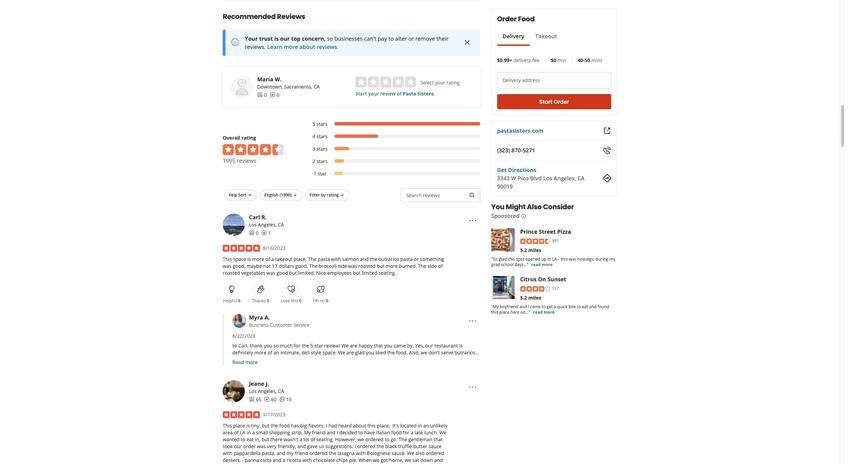 Task type: vqa. For each thing, say whether or not it's contained in the screenshot.
24 medical v2 icon
no



Task type: locate. For each thing, give the bounding box(es) containing it.
1 for 1
[[268, 230, 271, 236]]

start your review of pasta sisters .
[[356, 90, 435, 97]]

0 vertical spatial on
[[342, 391, 348, 397]]

or inside this space is more of a takeout place. the pasta with salmon and the butrarico pasta or something was good, maybe not 17 dollars good. the broccoli side was roasted but more burned. the side of roasted vegetables was good but limited. nice employees but limited seating.
[[414, 256, 419, 262]]

business
[[249, 322, 269, 328]]

0 horizontal spatial food
[[279, 422, 290, 429]]

2 16 chevron down v2 image from the left
[[293, 193, 298, 198]]

1 vertical spatial reviews element
[[261, 230, 271, 236]]

the up limited.
[[309, 263, 318, 269]]

i inside "my boyfriend and i came to get a quick bite to eat and found this place here on…"
[[528, 304, 529, 310]]

4 star rating image
[[520, 286, 551, 292]]

there inside 8/22/2023 hi carl, thank you so much for the 5 star review! we are happy that you came by. yes, our restaurant is definitely more of an intimate, deli style space. we are glad you liked the food. also, we don't serve butrarico, perhaps you had one of our salmon pasta dish ? we understand where you are coming from, the reason why we are priced a certain way is because we want to do our best in making sure that our guests get to experience the most authentic italian feeling here. most of the ingredients for our dishes are imported from italy. everything is made in house and from scratch ! we apologize for the broccoli side my friend, it should not be burnt but be well roasted and seasoned. did you bring up this issue with any member of our staff on location? they are always there to help and fix the issue on the spot for you so you do not return home not having enjoyed your meal. we hope to welcome you back for more sometime soon! have a blessed week ahead :)
[[270, 398, 282, 404]]

0 horizontal spatial roasted
[[223, 270, 240, 276]]

top
[[291, 35, 301, 42]]

dollars
[[279, 263, 294, 269]]

0 vertical spatial friends element
[[257, 92, 267, 98]]

this up have
[[368, 422, 376, 429]]

delivery tab panel
[[497, 46, 563, 49]]

miles
[[529, 247, 542, 253], [529, 294, 542, 301]]

1 vertical spatial or
[[414, 256, 419, 262]]

1 horizontal spatial up
[[542, 256, 547, 262]]

get inside "my boyfriend and i came to get a quick bite to eat and found this place here on…"
[[547, 304, 553, 310]]

from up should
[[337, 377, 348, 383]]

1 reviews. from the left
[[245, 43, 266, 51]]

3
[[313, 145, 315, 152]]

up inside "so glad this spot opened up in la-- this was nostalgic during my grad school days…"
[[542, 256, 547, 262]]

delivery inside tab list
[[503, 32, 525, 40]]

staff
[[331, 391, 341, 397]]

reviews right 'search'
[[423, 192, 440, 199]]

1 5.2 from the top
[[520, 247, 527, 253]]

menu image for carl r.
[[469, 217, 477, 225]]

4 (0 reactions) element from the left
[[326, 298, 329, 304]]

learn
[[267, 43, 283, 51]]

0 vertical spatial this
[[223, 256, 232, 262]]

1 horizontal spatial italian
[[419, 370, 433, 377]]

pasta inside this place is tiny, but the food has big flavors. i had heard about this place,  it's located in an unlikely area of la in a small shopping strip. my friend and i decided to have italian food for a late lunch. we wanted to eat in, but there wasn't a lot of seating. however, we ordered to go. the gentleman that took our order was very friendly, and gave us suggestions. i ordered the black truffle butter sauce with pappardella pasta, and my friend ordered the lasagna with bolognese sauce. we also ordered dessert. - panna cotta and a ricotta with chocolate chips pie. when we got home, we sat down and had a marvelous meal. the pasta was so fresh. my friend and i exchanged bites of our m
[[285, 464, 297, 464]]

my
[[610, 256, 616, 262], [310, 384, 317, 390], [287, 450, 294, 457]]

1 vertical spatial seating.
[[317, 436, 334, 443]]

of right one
[[282, 356, 286, 363]]

pizza
[[558, 228, 571, 236]]

bring
[[233, 391, 244, 397]]

2 horizontal spatial your
[[435, 79, 445, 86]]

5.2 up on…"
[[520, 294, 527, 301]]

our down sat
[[408, 464, 416, 464]]

2 5 star rating image from the top
[[223, 411, 260, 418]]

0 vertical spatial do
[[238, 370, 244, 377]]

this for carl
[[223, 256, 232, 262]]

(0 reactions) element for thanks 0
[[267, 298, 269, 304]]

rating left 16 chevron down v2 icon
[[327, 192, 339, 198]]

1 (0 reactions) element from the left
[[238, 298, 241, 304]]

spot inside "so glad this spot opened up in la-- this was nostalgic during my grad school days…"
[[516, 256, 525, 262]]

by.
[[407, 342, 414, 349]]

order
[[243, 443, 256, 450]]

1 from from the left
[[337, 377, 348, 383]]

ca inside carl r. los angeles, ca
[[278, 221, 284, 228]]

1 menu image from the top
[[469, 217, 477, 225]]

butter
[[413, 443, 428, 450]]

photo of carl r. image
[[223, 214, 245, 236]]

1 vertical spatial los
[[249, 221, 257, 228]]

rating for select your rating
[[447, 79, 460, 86]]

back
[[291, 411, 301, 418]]

you might also consider
[[491, 202, 574, 212]]

meal. inside this place is tiny, but the food has big flavors. i had heard about this place,  it's located in an unlikely area of la in a small shopping strip. my friend and i decided to have italian food for a late lunch. we wanted to eat in, but there wasn't a lot of seating. however, we ordered to go. the gentleman that took our order was very friendly, and gave us suggestions. i ordered the black truffle butter sauce with pappardella pasta, and my friend ordered the lasagna with bolognese sauce. we also ordered dessert. - panna cotta and a ricotta with chocolate chips pie. when we got home, we sat down and had a marvelous meal. the pasta was so fresh. my friend and i exchanged bites of our m
[[262, 464, 274, 464]]

0 vertical spatial up
[[542, 256, 547, 262]]

1 5 star rating image from the top
[[223, 245, 260, 252]]

always
[[253, 398, 268, 404]]

los for carl r.
[[249, 221, 257, 228]]

0 vertical spatial rating
[[447, 79, 460, 86]]

seating. inside this place is tiny, but the food has big flavors. i had heard about this place,  it's located in an unlikely area of la in a small shopping strip. my friend and i decided to have italian food for a late lunch. we wanted to eat in, but there wasn't a lot of seating. however, we ordered to go. the gentleman that took our order was very friendly, and gave us suggestions. i ordered the black truffle butter sauce with pappardella pasta, and my friend ordered the lasagna with bolognese sauce. we also ordered dessert. - panna cotta and a ricotta with chocolate chips pie. when we got home, we sat down and had a marvelous meal. the pasta was so fresh. my friend and i exchanged bites of our m
[[317, 436, 334, 443]]

4 stars from the top
[[317, 158, 328, 164]]

roasted up 'limited'
[[359, 263, 376, 269]]

ca inside maria w. downtown, sacramento, ca
[[314, 83, 320, 90]]

our down the intimate,
[[287, 356, 295, 363]]

5 up style
[[310, 342, 313, 349]]

be down everything
[[363, 384, 369, 390]]

a left the quick
[[554, 304, 556, 310]]

8/22/2023
[[233, 333, 255, 339]]

2
[[313, 158, 315, 164]]

0 vertical spatial get
[[547, 304, 553, 310]]

0 vertical spatial spot
[[516, 256, 525, 262]]

0 horizontal spatial side
[[299, 384, 308, 390]]

2 horizontal spatial rating
[[447, 79, 460, 86]]

with inside this space is more of a takeout place. the pasta with salmon and the butrarico pasta or something was good, maybe not 17 dollars good. the broccoli side was roasted but more burned. the side of roasted vegetables was good but limited. nice employees but limited seating.
[[331, 256, 341, 262]]

1 miles from the top
[[529, 247, 542, 253]]

5 up the 4
[[313, 121, 315, 127]]

the
[[370, 256, 377, 262], [302, 342, 309, 349], [388, 349, 395, 356], [333, 363, 341, 370], [376, 370, 383, 377], [238, 377, 246, 383], [272, 384, 279, 390], [316, 398, 324, 404], [345, 398, 352, 404], [271, 422, 278, 429], [377, 443, 384, 450], [329, 450, 336, 457]]

5.2 for citrus
[[520, 294, 527, 301]]

16 info v2 image
[[521, 213, 527, 219]]

for up the intimate,
[[294, 342, 301, 349]]

everything
[[361, 377, 385, 383]]

reviews element
[[270, 92, 279, 98], [261, 230, 271, 236], [264, 396, 277, 403]]

0 vertical spatial angeles,
[[554, 175, 576, 182]]

i up lasagna
[[355, 443, 356, 450]]

2 horizontal spatial that
[[434, 436, 443, 443]]

0 horizontal spatial from
[[337, 377, 348, 383]]

read more for street
[[532, 262, 553, 268]]

w
[[511, 175, 517, 182]]

rating right overall
[[242, 134, 256, 141]]

up down apologize
[[246, 391, 251, 397]]

(323) 870-5271
[[497, 147, 536, 154]]

(no rating) image
[[356, 76, 416, 87]]

1 vertical spatial angeles,
[[258, 221, 277, 228]]

delivery left address
[[503, 77, 521, 83]]

star up style
[[314, 342, 323, 349]]

but left 'limited'
[[353, 270, 361, 276]]

butrarico
[[379, 256, 399, 262]]

you up understand at the left of page
[[252, 356, 261, 363]]

yelp sort button
[[224, 190, 257, 201]]

dish
[[328, 356, 337, 363]]

1 horizontal spatial issue
[[325, 398, 336, 404]]

2 from from the left
[[435, 377, 446, 383]]

1 vertical spatial that
[[300, 370, 309, 377]]

1 stars from the top
[[317, 121, 328, 127]]

5 star rating image down enjoyed
[[223, 411, 260, 418]]

1 be from the left
[[363, 384, 369, 390]]

ca for j.
[[278, 388, 284, 394]]

0 horizontal spatial eat
[[247, 436, 254, 443]]

2 (0 reactions) element from the left
[[267, 298, 269, 304]]

eat up order
[[247, 436, 254, 443]]

1 vertical spatial -
[[242, 457, 244, 463]]

a inside "my boyfriend and i came to get a quick bite to eat and found this place here on…"
[[554, 304, 556, 310]]

-
[[559, 256, 560, 262], [242, 457, 244, 463]]

of down 8/16/2023
[[266, 256, 270, 262]]

that down coming
[[300, 370, 309, 377]]

4.5 star rating image for 1995 reviews
[[223, 144, 284, 155]]

1 vertical spatial salmon
[[297, 356, 313, 363]]

this
[[508, 256, 515, 262], [561, 256, 568, 262], [291, 298, 298, 304], [491, 309, 498, 315], [253, 391, 261, 397], [368, 422, 376, 429]]

and inside this space is more of a takeout place. the pasta with salmon and the butrarico pasta or something was good, maybe not 17 dollars good. the broccoli side was roasted but more burned. the side of roasted vegetables was good but limited. nice employees but limited seating.
[[360, 256, 369, 262]]

angeles, down r.
[[258, 221, 277, 228]]

why
[[359, 363, 368, 370]]

most
[[464, 370, 475, 377]]

more up flavors.
[[310, 411, 322, 418]]

2 menu image from the top
[[469, 383, 477, 392]]

was
[[569, 256, 577, 262], [223, 263, 232, 269], [349, 263, 357, 269], [267, 270, 275, 276], [257, 443, 266, 450], [298, 464, 307, 464]]

we
[[342, 342, 349, 349], [338, 349, 345, 356], [233, 363, 240, 370], [233, 384, 240, 390], [233, 411, 240, 418], [439, 429, 447, 436], [407, 450, 414, 457]]

more down definitely
[[245, 359, 258, 366]]

"so
[[491, 256, 498, 262]]

24 info v2 image
[[231, 38, 239, 46]]

school
[[501, 262, 514, 268]]

0 vertical spatial 1
[[314, 170, 317, 177]]

1 delivery from the top
[[503, 32, 525, 40]]

for inside this place is tiny, but the food has big flavors. i had heard about this place,  it's located in an unlikely area of la in a small shopping strip. my friend and i decided to have italian food for a late lunch. we wanted to eat in, but there wasn't a lot of seating. however, we ordered to go. the gentleman that took our order was very friendly, and gave us suggestions. i ordered the black truffle butter sauce with pappardella pasta, and my friend ordered the lasagna with bolognese sauce. we also ordered dessert. - panna cotta and a ricotta with chocolate chips pie. when we got home, we sat down and had a marvelous meal. the pasta was so fresh. my friend and i exchanged bites of our m
[[403, 429, 410, 436]]

reviews element right 65 on the left bottom of the page
[[264, 396, 277, 403]]

is inside info alert
[[274, 35, 279, 42]]

of down friend,
[[316, 391, 320, 397]]

address
[[522, 77, 540, 83]]

stars
[[317, 121, 328, 127], [317, 133, 328, 140], [317, 145, 328, 152], [317, 158, 328, 164]]

1 vertical spatial eat
[[247, 436, 254, 443]]

there left 15
[[270, 398, 282, 404]]

friend
[[312, 429, 326, 436], [295, 450, 308, 457], [337, 464, 351, 464]]

prince street pizza image
[[491, 228, 515, 252]]

5 inside 8/22/2023 hi carl, thank you so much for the 5 star review! we are happy that you came by. yes, our restaurant is definitely more of an intimate, deli style space. we are glad you liked the food. also, we don't serve butrarico, perhaps you had one of our salmon pasta dish ? we understand where you are coming from, the reason why we are priced a certain way is because we want to do our best in making sure that our guests get to experience the most authentic italian feeling here. most of the ingredients for our dishes are imported from italy. everything is made in house and from scratch ! we apologize for the broccoli side my friend, it should not be burnt but be well roasted and seasoned. did you bring up this issue with any member of our staff on location? they are always there to help and fix the issue on the spot for you so you do not return home not having enjoyed your meal. we hope to welcome you back for more sometime soon! have a blessed week ahead :)
[[310, 342, 313, 349]]

5.2 miles up opened
[[520, 247, 542, 253]]

reviews for 1995 reviews
[[237, 157, 256, 164]]

2 vertical spatial my
[[287, 450, 294, 457]]

not inside this space is more of a takeout place. the pasta with salmon and the butrarico pasta or something was good, maybe not 17 dollars good. the broccoli side was roasted but more burned. the side of roasted vegetables was good but limited. nice employees but limited seating.
[[263, 263, 271, 269]]

ca
[[314, 83, 320, 90], [578, 175, 585, 182], [278, 221, 284, 228], [278, 388, 284, 394]]

0 horizontal spatial broccoli
[[280, 384, 298, 390]]

1 vertical spatial there
[[271, 436, 283, 443]]

1 horizontal spatial -
[[559, 256, 560, 262]]

reviews. inside so businesses can't pay to alter or remove their reviews.
[[245, 43, 266, 51]]

1 vertical spatial roasted
[[223, 270, 240, 276]]

in right best
[[266, 370, 270, 377]]

2 vertical spatial your
[[252, 404, 262, 411]]

photo of jeane j. image
[[223, 380, 245, 402]]

side inside 8/22/2023 hi carl, thank you so much for the 5 star review! we are happy that you came by. yes, our restaurant is definitely more of an intimate, deli style space. we are glad you liked the food. also, we don't serve butrarico, perhaps you had one of our salmon pasta dish ? we understand where you are coming from, the reason why we are priced a certain way is because we want to do our best in making sure that our guests get to experience the most authentic italian feeling here. most of the ingredients for our dishes are imported from italy. everything is made in house and from scratch ! we apologize for the broccoli side my friend, it should not be burnt but be well roasted and seasoned. did you bring up this issue with any member of our staff on location? they are always there to help and fix the issue on the spot for you so you do not return home not having enjoyed your meal. we hope to welcome you back for more sometime soon! have a blessed week ahead :)
[[299, 384, 308, 390]]

los inside jeane j. los angeles, ca
[[249, 388, 257, 394]]

5 star rating image for jeane j.
[[223, 411, 260, 418]]

15
[[286, 396, 292, 403]]

0 vertical spatial reviews
[[237, 157, 256, 164]]

los right blvd
[[543, 175, 553, 182]]

16 friends v2 image
[[257, 92, 263, 98], [249, 230, 255, 236], [249, 397, 255, 402]]

read right days…"
[[532, 262, 541, 268]]

had down dessert.
[[223, 464, 231, 464]]

friends element for jeane j.
[[249, 396, 261, 403]]

about up have
[[353, 422, 366, 429]]

40-
[[578, 57, 585, 63]]

"my boyfriend and i came to get a quick bite to eat and found this place here on…"
[[491, 304, 609, 315]]

1 horizontal spatial 1
[[314, 170, 317, 177]]

angeles, inside carl r. los angeles, ca
[[258, 221, 277, 228]]

photos element
[[279, 396, 292, 403]]

reviews for search reviews
[[423, 192, 440, 199]]

2 vertical spatial roasted
[[410, 384, 427, 390]]

1995 reviews
[[223, 157, 256, 164]]

4.5 star rating image up 1995 reviews at the left top
[[223, 144, 284, 155]]

pasta up burned.
[[401, 256, 413, 262]]

menu image for jeane j.
[[469, 383, 477, 392]]

my up member
[[310, 384, 317, 390]]

1 vertical spatial food
[[392, 429, 402, 436]]

perhaps
[[233, 356, 251, 363]]

los inside carl r. los angeles, ca
[[249, 221, 257, 228]]

filter reviews by 4 stars rating element
[[306, 133, 480, 140]]

pasta,
[[262, 450, 276, 457]]

but down butrarico
[[377, 263, 385, 269]]

0 vertical spatial place
[[500, 309, 510, 315]]

read more link for on
[[533, 309, 555, 315]]

0 vertical spatial broccoli
[[319, 263, 337, 269]]

0 vertical spatial 16 review v2 image
[[270, 92, 275, 98]]

came up food.
[[394, 342, 406, 349]]

read more link right on…"
[[533, 309, 555, 315]]

pico
[[518, 175, 529, 182]]

2 vertical spatial reviews element
[[264, 396, 277, 403]]

  text field
[[401, 188, 480, 202]]

reviews element down downtown,
[[270, 92, 279, 98]]

1 horizontal spatial salmon
[[342, 256, 359, 262]]

5.2 for prince
[[520, 247, 527, 253]]

  text field inside recommended reviews element
[[401, 188, 480, 202]]

for
[[294, 342, 301, 349], [274, 377, 280, 383], [264, 384, 270, 390], [365, 398, 371, 404], [302, 411, 309, 418], [403, 429, 410, 436]]

1 vertical spatial star
[[314, 342, 323, 349]]

3 stars from the top
[[317, 145, 328, 152]]

1 horizontal spatial seating.
[[379, 270, 396, 276]]

1 this from the top
[[223, 256, 232, 262]]

more down butrarico
[[386, 263, 398, 269]]

1 vertical spatial an
[[424, 422, 429, 429]]

rating inside popup button
[[327, 192, 339, 198]]

reviews element for r.
[[261, 230, 271, 236]]

2 horizontal spatial had
[[329, 422, 337, 429]]

0 horizontal spatial came
[[394, 342, 406, 349]]

yes,
[[415, 342, 424, 349]]

1 horizontal spatial from
[[435, 377, 446, 383]]

friends element containing 65
[[249, 396, 261, 403]]

is left tiny,
[[246, 422, 250, 429]]

angeles, for j.
[[258, 388, 277, 394]]

1 16 chevron down v2 image from the left
[[247, 193, 253, 198]]

we up 'exchanged'
[[373, 457, 380, 463]]

pasta inside 8/22/2023 hi carl, thank you so much for the 5 star review! we are happy that you came by. yes, our restaurant is definitely more of an intimate, deli style space. we are glad you liked the food. also, we don't serve butrarico, perhaps you had one of our salmon pasta dish ? we understand where you are coming from, the reason why we are priced a certain way is because we want to do our best in making sure that our guests get to experience the most authentic italian feeling here. most of the ingredients for our dishes are imported from italy. everything is made in house and from scratch ! we apologize for the broccoli side my friend, it should not be burnt but be well roasted and seasoned. did you bring up this issue with any member of our staff on location? they are always there to help and fix the issue on the spot for you so you do not return home not having enjoyed your meal. we hope to welcome you back for more sometime soon! have a blessed week ahead :)
[[314, 356, 327, 363]]

was down 17 at the left bottom
[[267, 270, 275, 276]]

glad inside "so glad this spot opened up in la-- this was nostalgic during my grad school days…"
[[499, 256, 507, 262]]

salmon inside this space is more of a takeout place. the pasta with salmon and the butrarico pasta or something was good, maybe not 17 dollars good. the broccoli side was roasted but more burned. the side of roasted vegetables was good but limited. nice employees but limited seating.
[[342, 256, 359, 262]]

0 horizontal spatial get
[[335, 370, 342, 377]]

menu image
[[469, 317, 477, 325]]

exchanged
[[364, 464, 389, 464]]

0 vertical spatial an
[[274, 349, 279, 356]]

imported
[[315, 377, 336, 383]]

5 star rating image
[[223, 245, 260, 252], [223, 411, 260, 418]]

in,
[[255, 436, 260, 443]]

seating. inside this space is more of a takeout place. the pasta with salmon and the butrarico pasta or something was good, maybe not 17 dollars good. the broccoli side was roasted but more burned. the side of roasted vegetables was good but limited. nice employees but limited seating.
[[379, 270, 396, 276]]

2 5.2 from the top
[[520, 294, 527, 301]]

here
[[511, 309, 520, 315]]

italian
[[419, 370, 433, 377], [376, 429, 390, 436]]

0 horizontal spatial 16 chevron down v2 image
[[247, 193, 253, 198]]

star inside 8/22/2023 hi carl, thank you so much for the 5 star review! we are happy that you came by. yes, our restaurant is definitely more of an intimate, deli style space. we are glad you liked the food. also, we don't serve butrarico, perhaps you had one of our salmon pasta dish ? we understand where you are coming from, the reason why we are priced a certain way is because we want to do our best in making sure that our guests get to experience the most authentic italian feeling here. most of the ingredients for our dishes are imported from italy. everything is made in house and from scratch ! we apologize for the broccoli side my friend, it should not be burnt but be well roasted and seasoned. did you bring up this issue with any member of our staff on location? they are always there to help and fix the issue on the spot for you so you do not return home not having enjoyed your meal. we hope to welcome you back for more sometime soon! have a blessed week ahead :)
[[314, 342, 323, 349]]

italian inside this place is tiny, but the food has big flavors. i had heard about this place,  it's located in an unlikely area of la in a small shopping strip. my friend and i decided to have italian food for a late lunch. we wanted to eat in, but there wasn't a lot of seating. however, we ordered to go. the gentleman that took our order was very friendly, and gave us suggestions. i ordered the black truffle butter sauce with pappardella pasta, and my friend ordered the lasagna with bolognese sauce. we also ordered dessert. - panna cotta and a ricotta with chocolate chips pie. when we got home, we sat down and had a marvelous meal. the pasta was so fresh. my friend and i exchanged bites of our m
[[376, 429, 390, 436]]

0 vertical spatial start
[[356, 90, 367, 97]]

16 review v2 image for r.
[[261, 230, 267, 236]]

0 horizontal spatial glad
[[355, 349, 365, 356]]

1 vertical spatial get
[[335, 370, 342, 377]]

also
[[416, 450, 425, 457]]

1 horizontal spatial do
[[398, 398, 404, 404]]

recommended
[[223, 12, 276, 21]]

2 delivery from the top
[[503, 77, 521, 83]]

(0 reactions) element
[[238, 298, 241, 304], [267, 298, 269, 304], [299, 298, 302, 304], [326, 298, 329, 304]]

or inside so businesses can't pay to alter or remove their reviews.
[[409, 35, 414, 42]]

this inside this place is tiny, but the food has big flavors. i had heard about this place,  it's located in an unlikely area of la in a small shopping strip. my friend and i decided to have italian food for a late lunch. we wanted to eat in, but there wasn't a lot of seating. however, we ordered to go. the gentleman that took our order was very friendly, and gave us suggestions. i ordered the black truffle butter sauce with pappardella pasta, and my friend ordered the lasagna with bolognese sauce. we also ordered dessert. - panna cotta and a ricotta with chocolate chips pie. when we got home, we sat down and had a marvelous meal. the pasta was so fresh. my friend and i exchanged bites of our m
[[368, 422, 376, 429]]

my right during
[[610, 256, 616, 262]]

2 vertical spatial friends element
[[249, 396, 261, 403]]

search image
[[469, 192, 475, 198]]

(0 reactions) element for helpful 0
[[238, 298, 241, 304]]

delivery for delivery address
[[503, 77, 521, 83]]

have
[[364, 429, 375, 436]]

but inside 8/22/2023 hi carl, thank you so much for the 5 star review! we are happy that you came by. yes, our restaurant is definitely more of an intimate, deli style space. we are glad you liked the food. also, we don't serve butrarico, perhaps you had one of our salmon pasta dish ? we understand where you are coming from, the reason why we are priced a certain way is because we want to do our best in making sure that our guests get to experience the most authentic italian feeling here. most of the ingredients for our dishes are imported from italy. everything is made in house and from scratch ! we apologize for the broccoli side my friend, it should not be burnt but be well roasted and seasoned. did you bring up this issue with any member of our staff on location? they are always there to help and fix the issue on the spot for you so you do not return home not having enjoyed your meal. we hope to welcome you back for more sometime soon! have a blessed week ahead :)
[[384, 384, 392, 390]]

16 chevron down v2 image for sort
[[247, 193, 253, 198]]

0 vertical spatial my
[[610, 256, 616, 262]]

we right however, on the bottom left of the page
[[358, 436, 364, 443]]

1 horizontal spatial 16 review v2 image
[[270, 92, 275, 98]]

16 chevron down v2 image
[[340, 193, 345, 198]]

ca for w.
[[314, 83, 320, 90]]

employees
[[327, 270, 352, 276]]

this inside this space is more of a takeout place. the pasta with salmon and the butrarico pasta or something was good, maybe not 17 dollars good. the broccoli side was roasted but more burned. the side of roasted vegetables was good but limited. nice employees but limited seating.
[[223, 256, 232, 262]]

16 chevron down v2 image
[[247, 193, 253, 198], [293, 193, 298, 198]]

so inside this place is tiny, but the food has big flavors. i had heard about this place,  it's located in an unlikely area of la in a small shopping strip. my friend and i decided to have italian food for a late lunch. we wanted to eat in, but there wasn't a lot of seating. however, we ordered to go. the gentleman that took our order was very friendly, and gave us suggestions. i ordered the black truffle butter sauce with pappardella pasta, and my friend ordered the lasagna with bolognese sauce. we also ordered dessert. - panna cotta and a ricotta with chocolate chips pie. when we got home, we sat down and had a marvelous meal. the pasta was so fresh. my friend and i exchanged bites of our m
[[308, 464, 314, 464]]

1 vertical spatial start
[[540, 98, 553, 106]]

0 horizontal spatial my
[[304, 429, 311, 436]]

start inside recommended reviews element
[[356, 90, 367, 97]]

0 vertical spatial miles
[[529, 247, 542, 253]]

angeles, for r.
[[258, 221, 277, 228]]

2 stars from the top
[[317, 133, 328, 140]]

reviews element containing 60
[[264, 396, 277, 403]]

my inside "so glad this spot opened up in la-- this was nostalgic during my grad school days…"
[[610, 256, 616, 262]]

reviews element containing 0
[[270, 92, 279, 98]]

ordered
[[366, 436, 384, 443], [357, 443, 376, 450], [310, 450, 328, 457], [426, 450, 444, 457]]

2 this from the top
[[223, 422, 232, 429]]

this left boyfriend
[[491, 309, 498, 315]]

myra a. business customer service
[[249, 314, 310, 328]]

16 chevron down v2 image inside yelp sort dropdown button
[[247, 193, 253, 198]]

and down lot
[[297, 443, 306, 450]]

tab list
[[497, 32, 563, 46]]

- inside "so glad this spot opened up in la-- this was nostalgic during my grad school days…"
[[559, 256, 560, 262]]

is inside this place is tiny, but the food has big flavors. i had heard about this place,  it's located in an unlikely area of la in a small shopping strip. my friend and i decided to have italian food for a late lunch. we wanted to eat in, but there wasn't a lot of seating. however, we ordered to go. the gentleman that took our order was very friendly, and gave us suggestions. i ordered the black truffle butter sauce with pappardella pasta, and my friend ordered the lasagna with bolognese sauce. we also ordered dessert. - panna cotta and a ricotta with chocolate chips pie. when we got home, we sat down and had a marvelous meal. the pasta was so fresh. my friend and i exchanged bites of our m
[[246, 422, 250, 429]]

angeles, inside get directions 3343 w pico blvd los angeles, ca 90019
[[554, 175, 576, 182]]

0 vertical spatial 5.2
[[520, 247, 527, 253]]

1 vertical spatial order
[[554, 98, 569, 106]]

up right opened
[[542, 256, 547, 262]]

in left the la-
[[548, 256, 551, 262]]

blessed
[[377, 411, 395, 418]]

0 horizontal spatial start
[[356, 90, 367, 97]]

1 horizontal spatial spot
[[516, 256, 525, 262]]

are up "sure"
[[293, 363, 301, 370]]

to right bite
[[577, 304, 581, 310]]

0 horizontal spatial reviews.
[[245, 43, 266, 51]]

0 vertical spatial came
[[530, 304, 541, 310]]

16 review v2 image down downtown,
[[270, 92, 275, 98]]

None radio
[[368, 76, 379, 87], [381, 76, 392, 87], [368, 76, 379, 87], [381, 76, 392, 87]]

so right concern,
[[327, 35, 333, 42]]

eat right bite
[[582, 304, 588, 310]]

angeles, inside jeane j. los angeles, ca
[[258, 388, 277, 394]]

0 vertical spatial 4.5 star rating image
[[223, 144, 284, 155]]

los
[[543, 175, 553, 182], [249, 221, 257, 228], [249, 388, 257, 394]]

ca right the sacramento,
[[314, 83, 320, 90]]

or right alter
[[409, 35, 414, 42]]

this for jeane
[[223, 422, 232, 429]]

2 miles from the top
[[529, 294, 542, 301]]

your inside 8/22/2023 hi carl, thank you so much for the 5 star review! we are happy that you came by. yes, our restaurant is definitely more of an intimate, deli style space. we are glad you liked the food. also, we don't serve butrarico, perhaps you had one of our salmon pasta dish ? we understand where you are coming from, the reason why we are priced a certain way is because we want to do our best in making sure that our guests get to experience the most authentic italian feeling here. most of the ingredients for our dishes are imported from italy. everything is made in house and from scratch ! we apologize for the broccoli side my friend, it should not be burnt but be well roasted and seasoned. did you bring up this issue with any member of our staff on location? they are always there to help and fix the issue on the spot for you so you do not return home not having enjoyed your meal. we hope to welcome you back for more sometime soon! have a blessed week ahead :)
[[252, 404, 262, 411]]

los inside get directions 3343 w pico blvd los angeles, ca 90019
[[543, 175, 553, 182]]

0 horizontal spatial that
[[300, 370, 309, 377]]

get left the quick
[[547, 304, 553, 310]]

friends element for maria w.
[[257, 92, 267, 98]]

friends element down carl
[[249, 230, 259, 236]]

0 vertical spatial 5 star rating image
[[223, 245, 260, 252]]

0 horizontal spatial salmon
[[297, 356, 313, 363]]

2 5.2 miles from the top
[[520, 294, 542, 301]]

nice
[[316, 270, 326, 276]]

start inside start order button
[[540, 98, 553, 106]]

seating.
[[379, 270, 396, 276], [317, 436, 334, 443]]

1 5.2 miles from the top
[[520, 247, 542, 253]]

1 vertical spatial 5.2 miles
[[520, 294, 542, 301]]

your for start
[[368, 90, 379, 97]]

5.2
[[520, 247, 527, 253], [520, 294, 527, 301]]

reviews
[[277, 12, 305, 21]]

hi
[[233, 342, 237, 349]]

1 vertical spatial came
[[394, 342, 406, 349]]

0 vertical spatial food
[[279, 422, 290, 429]]

1 vertical spatial miles
[[529, 294, 542, 301]]

start for start order
[[540, 98, 553, 106]]

ca up 8/16/2023
[[278, 221, 284, 228]]

more inside dropdown button
[[245, 359, 258, 366]]

1 vertical spatial about
[[353, 422, 366, 429]]

close image
[[463, 38, 471, 47]]

and down pasta,
[[273, 457, 282, 463]]

0 vertical spatial your
[[435, 79, 445, 86]]

filter reviews by 5 stars rating element
[[306, 121, 480, 127]]

that
[[374, 342, 383, 349], [300, 370, 309, 377], [434, 436, 443, 443]]

citrus on sunset
[[520, 276, 566, 283]]

read more button
[[233, 359, 258, 366]]

dishes
[[290, 377, 305, 383]]

was inside "so glad this spot opened up in la-- this was nostalgic during my grad school days…"
[[569, 256, 577, 262]]

with
[[331, 256, 341, 262], [275, 391, 285, 397], [223, 450, 232, 457], [356, 450, 366, 457], [303, 457, 312, 463]]

i right flavors.
[[326, 422, 327, 429]]

2 horizontal spatial roasted
[[410, 384, 427, 390]]

start left review
[[356, 90, 367, 97]]

of left 'la'
[[234, 429, 239, 436]]

0 vertical spatial or
[[409, 35, 414, 42]]

this inside this place is tiny, but the food has big flavors. i had heard about this place,  it's located in an unlikely area of la in a small shopping strip. my friend and i decided to have italian food for a late lunch. we wanted to eat in, but there wasn't a lot of seating. however, we ordered to go. the gentleman that took our order was very friendly, and gave us suggestions. i ordered the black truffle butter sauce with pappardella pasta, and my friend ordered the lasagna with bolognese sauce. we also ordered dessert. - panna cotta and a ricotta with chocolate chips pie. when we got home, we sat down and had a marvelous meal. the pasta was so fresh. my friend and i exchanged bites of our m
[[223, 422, 232, 429]]

rating right select
[[447, 79, 460, 86]]

your for select
[[435, 79, 445, 86]]

0 vertical spatial delivery
[[503, 32, 525, 40]]

friends element
[[257, 92, 267, 98], [249, 230, 259, 236], [249, 396, 261, 403]]

about inside this place is tiny, but the food has big flavors. i had heard about this place,  it's located in an unlikely area of la in a small shopping strip. my friend and i decided to have italian food for a late lunch. we wanted to eat in, but there wasn't a lot of seating. however, we ordered to go. the gentleman that took our order was very friendly, and gave us suggestions. i ordered the black truffle butter sauce with pappardella pasta, and my friend ordered the lasagna with bolognese sauce. we also ordered dessert. - panna cotta and a ricotta with chocolate chips pie. when we got home, we sat down and had a marvelous meal. the pasta was so fresh. my friend and i exchanged bites of our m
[[353, 422, 366, 429]]

1 vertical spatial spot
[[353, 398, 363, 404]]

16 review v2 image
[[270, 92, 275, 98], [261, 230, 267, 236]]

making
[[271, 370, 288, 377]]

reviews. down concern,
[[317, 43, 339, 51]]

16 chevron down v2 image inside english (1990) dropdown button
[[293, 193, 298, 198]]

4.5 star rating image
[[223, 144, 284, 155], [520, 239, 551, 244]]

16 friends v2 image down downtown,
[[257, 92, 263, 98]]

menu image right !
[[469, 383, 477, 392]]

about inside info alert
[[300, 43, 315, 51]]

0 vertical spatial reviews element
[[270, 92, 279, 98]]

my down friendly,
[[287, 450, 294, 457]]

get inside 8/22/2023 hi carl, thank you so much for the 5 star review! we are happy that you came by. yes, our restaurant is definitely more of an intimate, deli style space. we are glad you liked the food. also, we don't serve butrarico, perhaps you had one of our salmon pasta dish ? we understand where you are coming from, the reason why we are priced a certain way is because we want to do our best in making sure that our guests get to experience the most authentic italian feeling here. most of the ingredients for our dishes are imported from italy. everything is made in house and from scratch ! we apologize for the broccoli side my friend, it should not be burnt but be well roasted and seasoned. did you bring up this issue with any member of our staff on location? they are always there to help and fix the issue on the spot for you so you do not return home not having enjoyed your meal. we hope to welcome you back for more sometime soon! have a blessed week ahead :)
[[335, 370, 342, 377]]

want
[[464, 363, 475, 370]]

also,
[[409, 349, 420, 356]]

with up employees
[[331, 256, 341, 262]]

eat inside this place is tiny, but the food has big flavors. i had heard about this place,  it's located in an unlikely area of la in a small shopping strip. my friend and i decided to have italian food for a late lunch. we wanted to eat in, but there wasn't a lot of seating. however, we ordered to go. the gentleman that took our order was very friendly, and gave us suggestions. i ordered the black truffle butter sauce with pappardella pasta, and my friend ordered the lasagna with bolognese sauce. we also ordered dessert. - panna cotta and a ricotta with chocolate chips pie. when we got home, we sat down and had a marvelous meal. the pasta was so fresh. my friend and i exchanged bites of our m
[[247, 436, 254, 443]]

menu image
[[469, 217, 477, 225], [469, 383, 477, 392]]

3 (0 reactions) element from the left
[[299, 298, 302, 304]]

of
[[397, 90, 402, 97], [266, 256, 270, 262], [438, 263, 443, 269], [268, 349, 272, 356], [282, 356, 286, 363], [233, 377, 237, 383], [316, 391, 320, 397], [234, 429, 239, 436], [311, 436, 315, 443], [402, 464, 407, 464]]

0 vertical spatial los
[[543, 175, 553, 182]]

carl r. los angeles, ca
[[249, 213, 284, 228]]

read for prince
[[532, 262, 541, 268]]

None radio
[[356, 76, 367, 87], [393, 76, 404, 87], [405, 76, 416, 87], [356, 76, 367, 87], [393, 76, 404, 87], [405, 76, 416, 87]]

1 vertical spatial 5.2
[[520, 294, 527, 301]]

found
[[598, 304, 609, 310]]

from down feeling
[[435, 377, 446, 383]]

friend,
[[318, 384, 332, 390]]

my inside 8/22/2023 hi carl, thank you so much for the 5 star review! we are happy that you came by. yes, our restaurant is definitely more of an intimate, deli style space. we are glad you liked the food. also, we don't serve butrarico, perhaps you had one of our salmon pasta dish ? we understand where you are coming from, the reason why we are priced a certain way is because we want to do our best in making sure that our guests get to experience the most authentic italian feeling here. most of the ingredients for our dishes are imported from italy. everything is made in house and from scratch ! we apologize for the broccoli side my friend, it should not be burnt but be well roasted and seasoned. did you bring up this issue with any member of our staff on location? they are always there to help and fix the issue on the spot for you so you do not return home not having enjoyed your meal. we hope to welcome you back for more sometime soon! have a blessed week ahead :)
[[310, 384, 317, 390]]

star down 2 stars
[[318, 170, 327, 177]]

dessert.
[[223, 457, 241, 463]]

salmon down deli in the bottom left of the page
[[297, 356, 313, 363]]

reviews element containing 1
[[261, 230, 271, 236]]

for down "located"
[[403, 429, 410, 436]]

0 vertical spatial italian
[[419, 370, 433, 377]]

helpful 0
[[223, 298, 241, 304]]

16 review v2 image
[[264, 397, 270, 402]]

60
[[271, 396, 277, 403]]

16 friends v2 image for maria
[[257, 92, 263, 98]]

0 vertical spatial that
[[374, 342, 383, 349]]

be
[[363, 384, 369, 390], [393, 384, 399, 390]]

salmon up employees
[[342, 256, 359, 262]]

was left nostalgic
[[569, 256, 577, 262]]

24 phone v2 image
[[603, 146, 612, 155]]

did
[[463, 384, 470, 390]]

this inside 8/22/2023 hi carl, thank you so much for the 5 star review! we are happy that you came by. yes, our restaurant is definitely more of an intimate, deli style space. we are glad you liked the food. also, we don't serve butrarico, perhaps you had one of our salmon pasta dish ? we understand where you are coming from, the reason why we are priced a certain way is because we want to do our best in making sure that our guests get to experience the most authentic italian feeling here. most of the ingredients for our dishes are imported from italy. everything is made in house and from scratch ! we apologize for the broccoli side my friend, it should not be burnt but be well roasted and seasoned. did you bring up this issue with any member of our staff on location? they are always there to help and fix the issue on the spot for you so you do not return home not having enjoyed your meal. we hope to welcome you back for more sometime soon! have a blessed week ahead :)
[[253, 391, 261, 397]]

5.2 miles for citrus
[[520, 294, 542, 301]]

place inside "my boyfriend and i came to get a quick bite to eat and found this place here on…"
[[500, 309, 510, 315]]

1 for 1 star
[[314, 170, 317, 177]]

0 vertical spatial salmon
[[342, 256, 359, 262]]

read
[[532, 262, 541, 268], [533, 309, 543, 315]]

spot inside 8/22/2023 hi carl, thank you so much for the 5 star review! we are happy that you came by. yes, our restaurant is definitely more of an intimate, deli style space. we are glad you liked the food. also, we don't serve butrarico, perhaps you had one of our salmon pasta dish ? we understand where you are coming from, the reason why we are priced a certain way is because we want to do our best in making sure that our guests get to experience the most authentic italian feeling here. most of the ingredients for our dishes are imported from italy. everything is made in house and from scratch ! we apologize for the broccoli side my friend, it should not be burnt but be well roasted and seasoned. did you bring up this issue with any member of our staff on location? they are always there to help and fix the issue on the spot for you so you do not return home not having enjoyed your meal. we hope to welcome you back for more sometime soon! have a blessed week ahead :)
[[353, 398, 363, 404]]

to
[[389, 35, 394, 42], [542, 304, 546, 310], [577, 304, 581, 310], [233, 370, 237, 377], [344, 370, 348, 377], [283, 398, 287, 404], [254, 411, 258, 418], [359, 429, 363, 436], [241, 436, 246, 443], [385, 436, 390, 443]]

1 vertical spatial read more link
[[533, 309, 555, 315]]

Order delivery text field
[[497, 72, 612, 89]]

came inside "my boyfriend and i came to get a quick bite to eat and found this place here on…"
[[530, 304, 541, 310]]

0 vertical spatial meal.
[[263, 404, 276, 411]]

1 horizontal spatial broccoli
[[319, 263, 337, 269]]

sat
[[413, 457, 419, 463]]

0 horizontal spatial an
[[274, 349, 279, 356]]

be down made
[[393, 384, 399, 390]]

1 vertical spatial 5 star rating image
[[223, 411, 260, 418]]

but down dollars
[[289, 270, 297, 276]]

service
[[294, 322, 310, 328]]

ca inside jeane j. los angeles, ca
[[278, 388, 284, 394]]

stars for 4 stars
[[317, 133, 328, 140]]

do down read
[[238, 370, 244, 377]]

seating. up us
[[317, 436, 334, 443]]



Task type: describe. For each thing, give the bounding box(es) containing it.
love
[[281, 298, 290, 304]]

to down read
[[233, 370, 237, 377]]

ordered down us
[[310, 450, 328, 457]]

so businesses can't pay to alter or remove their reviews.
[[245, 35, 449, 51]]

with up when
[[356, 450, 366, 457]]

search
[[407, 192, 422, 199]]

i left decided
[[337, 429, 338, 436]]

we down enjoyed
[[233, 411, 240, 418]]

$0.99+
[[497, 57, 512, 63]]

eat inside "my boyfriend and i came to get a quick bite to eat and found this place here on…"
[[582, 304, 588, 310]]

we up here.
[[456, 363, 463, 370]]

location?
[[349, 391, 369, 397]]

are up enjoyed
[[245, 398, 252, 404]]

help
[[289, 398, 299, 404]]

a inside this space is more of a takeout place. the pasta with salmon and the butrarico pasta or something was good, maybe not 17 dollars good. the broccoli side was roasted but more burned. the side of roasted vegetables was good but limited. nice employees but limited seating.
[[271, 256, 274, 262]]

- inside this place is tiny, but the food has big flavors. i had heard about this place,  it's located in an unlikely area of la in a small shopping strip. my friend and i decided to have italian food for a late lunch. we wanted to eat in, but there wasn't a lot of seating. however, we ordered to go. the gentleman that took our order was very friendly, and gave us suggestions. i ordered the black truffle butter sauce with pappardella pasta, and my friend ordered the lasagna with bolognese sauce. we also ordered dessert. - panna cotta and a ricotta with chocolate chips pie. when we got home, we sat down and had a marvelous meal. the pasta was so fresh. my friend and i exchanged bites of our m
[[242, 457, 244, 463]]

remove
[[416, 35, 435, 42]]

we left sat
[[405, 457, 411, 463]]

!
[[465, 377, 467, 383]]

16 photos v2 image
[[279, 397, 285, 402]]

1 vertical spatial do
[[398, 398, 404, 404]]

for down location?
[[365, 398, 371, 404]]

bites
[[390, 464, 401, 464]]

friendly,
[[278, 443, 296, 450]]

shopping
[[269, 429, 290, 436]]

made
[[391, 377, 404, 383]]

member
[[295, 391, 314, 397]]

place inside this place is tiny, but the food has big flavors. i had heard about this place,  it's located in an unlikely area of la in a small shopping strip. my friend and i decided to have italian food for a late lunch. we wanted to eat in, but there wasn't a lot of seating. however, we ordered to go. the gentleman that took our order was very friendly, and gave us suggestions. i ordered the black truffle butter sauce with pappardella pasta, and my friend ordered the lasagna with bolognese sauce. we also ordered dessert. - panna cotta and a ricotta with chocolate chips pie. when we got home, we sat down and had a marvelous meal. the pasta was so fresh. my friend and i exchanged bites of our m
[[233, 422, 245, 429]]

the down location?
[[345, 398, 352, 404]]

enjoyed
[[233, 404, 250, 411]]

but down small
[[262, 436, 269, 443]]

our down understand at the left of page
[[246, 370, 253, 377]]

happy
[[359, 342, 373, 349]]

870-
[[512, 147, 523, 154]]

us
[[319, 443, 324, 450]]

boyfriend
[[500, 304, 519, 310]]

should
[[338, 384, 353, 390]]

ca for r.
[[278, 221, 284, 228]]

authentic
[[397, 370, 418, 377]]

for down ingredients
[[264, 384, 270, 390]]

in up "late" at the bottom
[[418, 422, 422, 429]]

the down pasta,
[[275, 464, 284, 464]]

1 vertical spatial my
[[329, 464, 336, 464]]

1 horizontal spatial side
[[338, 263, 347, 269]]

are up reason
[[347, 349, 354, 356]]

english
[[265, 192, 279, 198]]

way
[[422, 363, 430, 370]]

info alert
[[223, 30, 480, 56]]

the down suggestions.
[[329, 450, 336, 457]]

you up liked
[[384, 342, 393, 349]]

businesses
[[335, 35, 363, 42]]

broccoli inside 8/22/2023 hi carl, thank you so much for the 5 star review! we are happy that you came by. yes, our restaurant is definitely more of an intimate, deli style space. we are glad you liked the food. also, we don't serve butrarico, perhaps you had one of our salmon pasta dish ? we understand where you are coming from, the reason why we are priced a certain way is because we want to do our best in making sure that our guests get to experience the most authentic italian feeling here. most of the ingredients for our dishes are imported from italy. everything is made in house and from scratch ! we apologize for the broccoli side my friend, it should not be burnt but be well roasted and seasoned. did you bring up this issue with any member of our staff on location? they are always there to help and fix the issue on the spot for you so you do not return home not having enjoyed your meal. we hope to welcome you back for more sometime soon! have a blessed week ahead :)
[[280, 384, 298, 390]]

on
[[538, 276, 546, 283]]

was left good,
[[223, 263, 232, 269]]

roasted inside 8/22/2023 hi carl, thank you so much for the 5 star review! we are happy that you came by. yes, our restaurant is definitely more of an intimate, deli style space. we are glad you liked the food. also, we don't serve butrarico, perhaps you had one of our salmon pasta dish ? we understand where you are coming from, the reason why we are priced a certain way is because we want to do our best in making sure that our guests get to experience the most authentic italian feeling here. most of the ingredients for our dishes are imported from italy. everything is made in house and from scratch ! we apologize for the broccoli side my friend, it should not be burnt but be well roasted and seasoned. did you bring up this issue with any member of our staff on location? they are always there to help and fix the issue on the spot for you so you do not return home not having enjoyed your meal. we hope to welcome you back for more sometime soon! have a blessed week ahead :)
[[410, 384, 427, 390]]

our down wanted
[[234, 443, 242, 450]]

filter
[[310, 192, 320, 198]]

50
[[585, 57, 591, 63]]

i down when
[[362, 464, 363, 464]]

the up bolognese
[[377, 443, 384, 450]]

photo of myra a. image
[[233, 314, 246, 328]]

opened
[[526, 256, 541, 262]]

space
[[233, 256, 246, 262]]

.
[[434, 90, 435, 97]]

definitely
[[233, 349, 253, 356]]

you right thank
[[264, 342, 272, 349]]

friends element for carl r.
[[249, 230, 259, 236]]

3 stars
[[313, 145, 328, 152]]

2 horizontal spatial side
[[428, 263, 437, 269]]

the down ?
[[333, 363, 341, 370]]

1 horizontal spatial that
[[374, 342, 383, 349]]

1 vertical spatial on
[[338, 398, 344, 404]]

the up shopping
[[271, 422, 278, 429]]

miles for prince
[[529, 247, 542, 253]]

2 horizontal spatial friend
[[337, 464, 351, 464]]

to down 'la'
[[241, 436, 246, 443]]

our down coming
[[310, 370, 318, 377]]

the up truffle
[[399, 436, 407, 443]]

when
[[359, 457, 372, 463]]

stars for 5 stars
[[317, 121, 328, 127]]

more up citrus on sunset link
[[542, 262, 553, 268]]

and left found
[[589, 304, 597, 310]]

english (1990)
[[265, 192, 292, 198]]

order food
[[497, 14, 535, 24]]

reason
[[342, 363, 357, 370]]

reviews element for w.
[[270, 92, 279, 98]]

stars for 2 stars
[[317, 158, 328, 164]]

and up the home
[[429, 384, 437, 390]]

0 vertical spatial order
[[497, 14, 517, 24]]

you down burnt
[[372, 398, 381, 404]]

are left priced
[[377, 363, 384, 370]]

our down "making"
[[281, 377, 289, 383]]

delivery for delivery
[[503, 32, 525, 40]]

you left the back
[[281, 411, 289, 418]]

1995
[[223, 157, 235, 164]]

of down something
[[438, 263, 443, 269]]

located
[[400, 422, 417, 429]]

rating for filter by rating
[[327, 192, 339, 198]]

order inside button
[[554, 98, 569, 106]]

our down friend,
[[322, 391, 329, 397]]

to down reason
[[344, 370, 348, 377]]

so left much
[[274, 342, 279, 349]]

more up maybe
[[252, 256, 264, 262]]

the right j. on the bottom of page
[[272, 384, 279, 390]]

is down most
[[386, 377, 390, 383]]

italian inside 8/22/2023 hi carl, thank you so much for the 5 star review! we are happy that you came by. yes, our restaurant is definitely more of an intimate, deli style space. we are glad you liked the food. also, we don't serve butrarico, perhaps you had one of our salmon pasta dish ? we understand where you are coming from, the reason why we are priced a certain way is because we want to do our best in making sure that our guests get to experience the most authentic italian feeling here. most of the ingredients for our dishes are imported from italy. everything is made in house and from scratch ! we apologize for the broccoli side my friend, it should not be burnt but be well roasted and seasoned. did you bring up this issue with any member of our staff on location? they are always there to help and fix the issue on the spot for you so you do not return home not having enjoyed your meal. we hope to welcome you back for more sometime soon! have a blessed week ahead :)
[[419, 370, 433, 377]]

16 friends v2 image for carl
[[249, 230, 255, 236]]

0 vertical spatial roasted
[[359, 263, 376, 269]]

had inside 8/22/2023 hi carl, thank you so much for the 5 star review! we are happy that you came by. yes, our restaurant is definitely more of an intimate, deli style space. we are glad you liked the food. also, we don't serve butrarico, perhaps you had one of our salmon pasta dish ? we understand where you are coming from, the reason why we are priced a certain way is because we want to do our best in making sure that our guests get to experience the most authentic italian feeling here. most of the ingredients for our dishes are imported from italy. everything is made in house and from scratch ! we apologize for the broccoli side my friend, it should not be burnt but be well roasted and seasoned. did you bring up this issue with any member of our staff on location? they are always there to help and fix the issue on the spot for you so you do not return home not having enjoyed your meal. we hope to welcome you back for more sometime soon! have a blessed week ahead :)
[[262, 356, 270, 363]]

(0 reactions) element for love this 0
[[299, 298, 302, 304]]

citrus on sunset image
[[491, 276, 515, 299]]

a left the ricotta
[[283, 457, 285, 463]]

read more link for street
[[532, 262, 553, 268]]

yelp sort
[[229, 192, 247, 198]]

maria w. downtown, sacramento, ca
[[257, 75, 320, 90]]

get directions 3343 w pico blvd los angeles, ca 90019
[[497, 166, 585, 190]]

0 vertical spatial issue
[[262, 391, 274, 397]]

was up employees
[[349, 263, 357, 269]]

we up bring on the left bottom
[[233, 384, 240, 390]]

more left the quick
[[544, 309, 555, 315]]

guests
[[319, 370, 334, 377]]

1 vertical spatial had
[[329, 422, 337, 429]]

deli
[[302, 349, 310, 356]]

bolognese
[[367, 450, 391, 457]]

with inside 8/22/2023 hi carl, thank you so much for the 5 star review! we are happy that you came by. yes, our restaurant is definitely more of an intimate, deli style space. we are glad you liked the food. also, we don't serve butrarico, perhaps you had one of our salmon pasta dish ? we understand where you are coming from, the reason why we are priced a certain way is because we want to do our best in making sure that our guests get to experience the most authentic italian feeling here. most of the ingredients for our dishes are imported from italy. everything is made in house and from scratch ! we apologize for the broccoli side my friend, it should not be burnt but be well roasted and seasoned. did you bring up this issue with any member of our staff on location? they are always there to help and fix the issue on the spot for you so you do not return home not having enjoyed your meal. we hope to welcome you back for more sometime soon! have a blessed week ahead :)
[[275, 391, 285, 397]]

5 star rating image for carl r.
[[223, 245, 260, 252]]

food
[[518, 14, 535, 24]]

understand
[[241, 363, 267, 370]]

salmon inside 8/22/2023 hi carl, thank you so much for the 5 star review! we are happy that you came by. yes, our restaurant is definitely more of an intimate, deli style space. we are glad you liked the food. also, we don't serve butrarico, perhaps you had one of our salmon pasta dish ? we understand where you are coming from, the reason why we are priced a certain way is because we want to do our best in making sure that our guests get to experience the most authentic italian feeling here. most of the ingredients for our dishes are imported from italy. everything is made in house and from scratch ! we apologize for the broccoli side my friend, it should not be burnt but be well roasted and seasoned. did you bring up this issue with any member of our staff on location? they are always there to help and fix the issue on the spot for you so you do not return home not having enjoyed your meal. we hope to welcome you back for more sometime soon! have a blessed week ahead :)
[[297, 356, 313, 363]]

sometime
[[323, 411, 346, 418]]

with right the ricotta
[[303, 457, 312, 463]]

65
[[256, 396, 261, 403]]

read for citrus
[[533, 309, 543, 315]]

you up "sure"
[[284, 363, 292, 370]]

pasta up nice
[[318, 256, 330, 262]]

0 vertical spatial star
[[318, 170, 327, 177]]

24 external link v2 image
[[603, 127, 612, 135]]

"so glad this spot opened up in la-- this was nostalgic during my grad school days…"
[[491, 256, 616, 268]]

la-
[[552, 256, 559, 262]]

are right dishes at the left of page
[[306, 377, 314, 383]]

1 vertical spatial issue
[[325, 398, 336, 404]]

so up "blessed"
[[382, 398, 387, 404]]

broccoli inside this space is more of a takeout place. the pasta with salmon and the butrarico pasta or something was good, maybe not 17 dollars good. the broccoli side was roasted but more burned. the side of roasted vegetables was good but limited. nice employees but limited seating.
[[319, 263, 337, 269]]

to left the quick
[[542, 304, 546, 310]]

0 vertical spatial friend
[[312, 429, 326, 436]]

you
[[491, 202, 505, 212]]

a left lot
[[300, 436, 302, 443]]

ordered down have
[[366, 436, 384, 443]]

(1990)
[[280, 192, 292, 198]]

burned.
[[399, 263, 417, 269]]

something
[[420, 256, 444, 262]]

also
[[527, 202, 542, 212]]

for right the back
[[302, 411, 309, 418]]

this inside "my boyfriend and i came to get a quick bite to eat and found this place here on…"
[[491, 309, 498, 315]]

truffle
[[398, 443, 412, 450]]

this right the la-
[[561, 256, 568, 262]]

of right lot
[[311, 436, 315, 443]]

a right have
[[373, 411, 376, 418]]

takeout
[[275, 256, 293, 262]]

my inside this place is tiny, but the food has big flavors. i had heard about this place,  it's located in an unlikely area of la in a small shopping strip. my friend and i decided to have italian food for a late lunch. we wanted to eat in, but there wasn't a lot of seating. however, we ordered to go. the gentleman that took our order was very friendly, and gave us suggestions. i ordered the black truffle butter sauce with pappardella pasta, and my friend ordered the lasagna with bolognese sauce. we also ordered dessert. - panna cotta and a ricotta with chocolate chips pie. when we got home, we sat down and had a marvelous meal. the pasta was so fresh. my friend and i exchanged bites of our m
[[287, 450, 294, 457]]

and down friendly,
[[277, 450, 285, 457]]

not up location?
[[355, 384, 362, 390]]

not right the home
[[444, 398, 451, 404]]

maria
[[257, 75, 273, 83]]

was down in,
[[257, 443, 266, 450]]

5.2 miles for prince
[[520, 247, 542, 253]]

more inside info alert
[[284, 43, 298, 51]]

panna
[[245, 457, 259, 463]]

don't
[[429, 349, 440, 356]]

filter reviews by 1 star rating element
[[306, 170, 480, 177]]

filter reviews by 3 stars rating element
[[306, 145, 480, 152]]

lot
[[304, 436, 309, 443]]

pastasisters.com
[[497, 127, 544, 135]]

miles for citrus
[[529, 294, 542, 301]]

ca inside get directions 3343 w pico blvd los angeles, ca 90019
[[578, 175, 585, 182]]

in inside "so glad this spot opened up in la-- this was nostalgic during my grad school days…"
[[548, 256, 551, 262]]

24 directions v2 image
[[603, 174, 612, 182]]

of up bring on the left bottom
[[233, 377, 237, 383]]

photo of maria w. image
[[231, 76, 253, 98]]

oh
[[313, 298, 319, 304]]

filter reviews by 2 stars rating element
[[306, 158, 480, 165]]

the right liked
[[388, 349, 395, 356]]

and right down
[[434, 457, 443, 463]]

filter by rating
[[310, 192, 339, 198]]

start for start your review of pasta sisters .
[[356, 90, 367, 97]]

mins
[[592, 57, 603, 63]]

los for jeane j.
[[249, 388, 257, 394]]

$0.99+ delivery fee
[[497, 57, 540, 63]]

to right hope
[[254, 411, 258, 418]]

sisters
[[418, 90, 434, 97]]

read more
[[233, 359, 258, 366]]

delivery
[[514, 57, 531, 63]]

16 review v2 image for w.
[[270, 92, 275, 98]]

concern,
[[302, 35, 326, 42]]

rating element
[[356, 76, 416, 87]]

up inside 8/22/2023 hi carl, thank you so much for the 5 star review! we are happy that you came by. yes, our restaurant is definitely more of an intimate, deli style space. we are glad you liked the food. also, we don't serve butrarico, perhaps you had one of our salmon pasta dish ? we understand where you are coming from, the reason why we are priced a certain way is because we want to do our best in making sure that our guests get to experience the most authentic italian feeling here. most of the ingredients for our dishes are imported from italy. everything is made in house and from scratch ! we apologize for the broccoli side my friend, it should not be burnt but be well roasted and seasoned. did you bring up this issue with any member of our staff on location? they are always there to help and fix the issue on the spot for you so you do not return home not having enjoyed your meal. we hope to welcome you back for more sometime soon! have a blessed week ahead :)
[[246, 391, 251, 397]]

and right here
[[520, 304, 527, 310]]

2 reviews. from the left
[[317, 43, 339, 51]]

but up small
[[262, 422, 270, 429]]

of down home,
[[402, 464, 407, 464]]

:)
[[424, 411, 427, 418]]

seasoned.
[[438, 384, 461, 390]]

ordered down sauce
[[426, 450, 444, 457]]

stars for 3 stars
[[317, 145, 328, 152]]

our inside info alert
[[280, 35, 290, 42]]

of left pasta
[[397, 90, 402, 97]]

grad
[[491, 262, 500, 268]]

we down perhaps
[[233, 363, 240, 370]]

delivery address
[[503, 77, 540, 83]]

the right fix
[[316, 398, 324, 404]]

you up "blessed"
[[388, 398, 397, 404]]

for down "making"
[[274, 377, 280, 383]]

a left "late" at the bottom
[[411, 429, 414, 436]]

learn more about reviews.
[[267, 43, 339, 51]]

and right house
[[426, 377, 434, 383]]

our up the "don't"
[[425, 342, 433, 349]]

came inside 8/22/2023 hi carl, thank you so much for the 5 star review! we are happy that you came by. yes, our restaurant is definitely more of an intimate, deli style space. we are glad you liked the food. also, we don't serve butrarico, perhaps you had one of our salmon pasta dish ? we understand where you are coming from, the reason why we are priced a certain way is because we want to do our best in making sure that our guests get to experience the most authentic italian feeling here. most of the ingredients for our dishes are imported from italy. everything is made in house and from scratch ! we apologize for the broccoli side my friend, it should not be burnt but be well roasted and seasoned. did you bring up this issue with any member of our staff on location? they are always there to help and fix the issue on the spot for you so you do not return home not having enjoyed your meal. we hope to welcome you back for more sometime soon! have a blessed week ahead :)
[[394, 342, 406, 349]]

this right grad
[[508, 256, 515, 262]]

glad inside 8/22/2023 hi carl, thank you so much for the 5 star review! we are happy that you came by. yes, our restaurant is definitely more of an intimate, deli style space. we are glad you liked the food. also, we don't serve butrarico, perhaps you had one of our salmon pasta dish ? we understand where you are coming from, the reason why we are priced a certain way is because we want to do our best in making sure that our guests get to experience the most authentic italian feeling here. most of the ingredients for our dishes are imported from italy. everything is made in house and from scratch ! we apologize for the broccoli side my friend, it should not be burnt but be well roasted and seasoned. did you bring up this issue with any member of our staff on location? they are always there to help and fix the issue on the spot for you so you do not return home not having enjoyed your meal. we hope to welcome you back for more sometime soon! have a blessed week ahead :)
[[355, 349, 365, 356]]

2 vertical spatial had
[[223, 464, 231, 464]]

have
[[361, 411, 372, 418]]

is up butrarico,
[[459, 342, 463, 349]]

there inside this place is tiny, but the food has big flavors. i had heard about this place,  it's located in an unlikely area of la in a small shopping strip. my friend and i decided to have italian food for a late lunch. we wanted to eat in, but there wasn't a lot of seating. however, we ordered to go. the gentleman that took our order was very friendly, and gave us suggestions. i ordered the black truffle butter sauce with pappardella pasta, and my friend ordered the lasagna with bolognese sauce. we also ordered dessert. - panna cotta and a ricotta with chocolate chips pie. when we got home, we sat down and had a marvelous meal. the pasta was so fresh. my friend and i exchanged bites of our m
[[271, 436, 283, 443]]

recommended reviews element
[[201, 0, 503, 464]]

street
[[539, 228, 556, 236]]

jeane j. link
[[249, 380, 269, 388]]

decided
[[339, 429, 357, 436]]

pastasisters.com link
[[497, 127, 544, 135]]

0 horizontal spatial friend
[[295, 450, 308, 457]]

good.
[[295, 263, 308, 269]]

reviews element for j.
[[264, 396, 277, 403]]

tab list containing delivery
[[497, 32, 563, 46]]

go.
[[391, 436, 398, 443]]

area
[[223, 429, 233, 436]]

2 be from the left
[[393, 384, 399, 390]]

to inside so businesses can't pay to alter or remove their reviews.
[[389, 35, 394, 42]]

meal. inside 8/22/2023 hi carl, thank you so much for the 5 star review! we are happy that you came by. yes, our restaurant is definitely more of an intimate, deli style space. we are glad you liked the food. also, we don't serve butrarico, perhaps you had one of our salmon pasta dish ? we understand where you are coming from, the reason why we are priced a certain way is because we want to do our best in making sure that our guests get to experience the most authentic italian feeling here. most of the ingredients for our dishes are imported from italy. everything is made in house and from scratch ! we apologize for the broccoli side my friend, it should not be burnt but be well roasted and seasoned. did you bring up this issue with any member of our staff on location? they are always there to help and fix the issue on the spot for you so you do not return home not having enjoyed your meal. we hope to welcome you back for more sometime soon! have a blessed week ahead :)
[[263, 404, 276, 411]]

the up everything
[[376, 370, 383, 377]]

they
[[233, 398, 243, 404]]

was down the ricotta
[[298, 464, 307, 464]]

the inside this space is more of a takeout place. the pasta with salmon and the butrarico pasta or something was good, maybe not 17 dollars good. the broccoli side was roasted but more burned. the side of roasted vegetables was good but limited. nice employees but limited seating.
[[370, 256, 377, 262]]

suggestions.
[[326, 443, 353, 450]]

so inside so businesses can't pay to alter or remove their reviews.
[[327, 35, 333, 42]]

priced
[[385, 363, 400, 370]]

the up apologize
[[238, 377, 246, 383]]

good
[[277, 270, 288, 276]]

that inside this place is tiny, but the food has big flavors. i had heard about this place,  it's located in an unlikely area of la in a small shopping strip. my friend and i decided to have italian food for a late lunch. we wanted to eat in, but there wasn't a lot of seating. however, we ordered to go. the gentleman that took our order was very friendly, and gave us suggestions. i ordered the black truffle butter sauce with pappardella pasta, and my friend ordered the lasagna with bolognese sauce. we also ordered dessert. - panna cotta and a ricotta with chocolate chips pie. when we got home, we sat down and had a marvelous meal. the pasta was so fresh. my friend and i exchanged bites of our m
[[434, 436, 443, 443]]

16 chevron down v2 image for (1990)
[[293, 193, 298, 198]]

we up sat
[[407, 450, 414, 457]]

the up deli in the bottom left of the page
[[302, 342, 309, 349]]

an inside this place is tiny, but the food has big flavors. i had heard about this place,  it's located in an unlikely area of la in a small shopping strip. my friend and i decided to have italian food for a late lunch. we wanted to eat in, but there wasn't a lot of seating. however, we ordered to go. the gentleman that took our order was very friendly, and gave us suggestions. i ordered the black truffle butter sauce with pappardella pasta, and my friend ordered the lasagna with bolognese sauce. we also ordered dessert. - panna cotta and a ricotta with chocolate chips pie. when we got home, we sat down and had a marvelous meal. the pasta was so fresh. my friend and i exchanged bites of our m
[[424, 422, 429, 429]]

4.5 star rating image for 991
[[520, 239, 551, 244]]

$0 min
[[551, 57, 567, 63]]

0 horizontal spatial rating
[[242, 134, 256, 141]]

(0 reactions) element for oh no 0
[[326, 298, 329, 304]]

16 friends v2 image for jeane
[[249, 397, 255, 402]]

more down thank
[[255, 349, 267, 356]]

is inside this space is more of a takeout place. the pasta with salmon and the butrarico pasta or something was good, maybe not 17 dollars good. the broccoli side was roasted but more burned. the side of roasted vegetables was good but limited. nice employees but limited seating.
[[247, 256, 251, 262]]

carl,
[[239, 342, 249, 349]]

read more for on
[[533, 309, 555, 315]]

coming
[[302, 363, 318, 370]]

an inside 8/22/2023 hi carl, thank you so much for the 5 star review! we are happy that you came by. yes, our restaurant is definitely more of an intimate, deli style space. we are glad you liked the food. also, we don't serve butrarico, perhaps you had one of our salmon pasta dish ? we understand where you are coming from, the reason why we are priced a certain way is because we want to do our best in making sure that our guests get to experience the most authentic italian feeling here. most of the ingredients for our dishes are imported from italy. everything is made in house and from scratch ! we apologize for the broccoli side my friend, it should not be burnt but be well roasted and seasoned. did you bring up this issue with any member of our staff on location? they are always there to help and fix the issue on the spot for you so you do not return home not having enjoyed your meal. we hope to welcome you back for more sometime soon! have a blessed week ahead :)
[[274, 349, 279, 356]]

0 vertical spatial 5
[[313, 121, 315, 127]]



